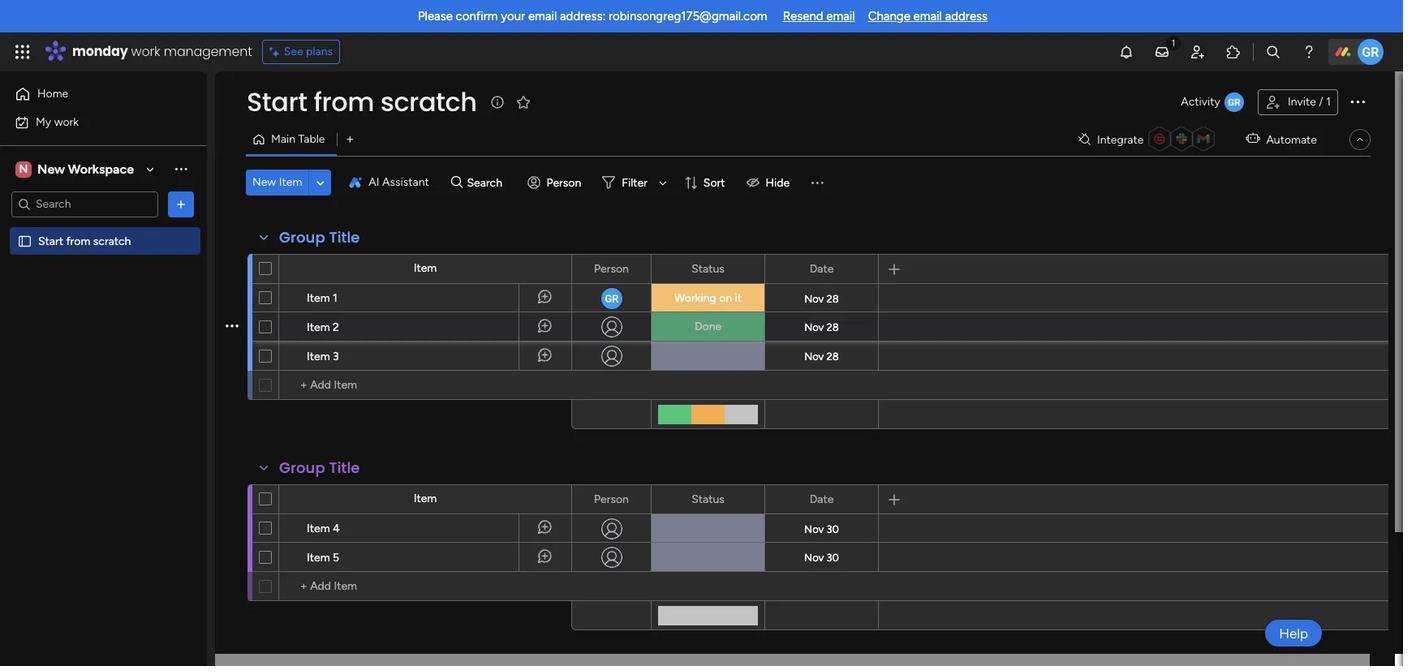 Task type: locate. For each thing, give the bounding box(es) containing it.
date for second date field from the bottom
[[810, 262, 834, 276]]

please confirm your email address: robinsongreg175@gmail.com
[[418, 9, 768, 24]]

help button
[[1266, 620, 1323, 647]]

apps image
[[1226, 44, 1242, 60]]

1 vertical spatial group title field
[[275, 458, 364, 479]]

select product image
[[15, 44, 31, 60]]

0 vertical spatial status field
[[688, 260, 729, 278]]

1 vertical spatial 1
[[333, 291, 338, 305]]

email
[[528, 9, 557, 24], [827, 9, 856, 24], [914, 9, 943, 24]]

from
[[314, 84, 374, 120], [66, 234, 90, 248]]

group up item 4
[[279, 458, 325, 478]]

1 up 2
[[333, 291, 338, 305]]

0 vertical spatial date
[[810, 262, 834, 276]]

invite members image
[[1190, 44, 1207, 60]]

nov 28
[[805, 293, 839, 305], [805, 321, 839, 333], [805, 350, 839, 363]]

0 vertical spatial from
[[314, 84, 374, 120]]

2 30 from the top
[[827, 552, 839, 564]]

1 vertical spatial person field
[[590, 491, 633, 509]]

1 horizontal spatial 1
[[1327, 95, 1332, 109]]

2 group title from the top
[[279, 458, 360, 478]]

start from scratch list box
[[0, 224, 207, 474]]

1 horizontal spatial email
[[827, 9, 856, 24]]

2 status from the top
[[692, 492, 725, 506]]

+ Add Item text field
[[287, 376, 564, 395], [287, 577, 564, 597]]

work right my
[[54, 115, 79, 129]]

resend email
[[783, 9, 856, 24]]

0 vertical spatial start
[[247, 84, 307, 120]]

0 vertical spatial start from scratch
[[247, 84, 477, 120]]

new down main
[[253, 175, 276, 189]]

2 date field from the top
[[806, 491, 838, 509]]

0 vertical spatial nov 28
[[805, 293, 839, 305]]

1 vertical spatial work
[[54, 115, 79, 129]]

1 vertical spatial status
[[692, 492, 725, 506]]

1 status from the top
[[692, 262, 725, 276]]

start up main
[[247, 84, 307, 120]]

0 vertical spatial status
[[692, 262, 725, 276]]

5
[[333, 551, 339, 565]]

1 30 from the top
[[827, 523, 839, 535]]

2 group from the top
[[279, 458, 325, 478]]

1 vertical spatial title
[[329, 458, 360, 478]]

change
[[869, 9, 911, 24]]

1 horizontal spatial scratch
[[381, 84, 477, 120]]

ai assistant
[[369, 175, 429, 189]]

nov
[[805, 293, 824, 305], [805, 321, 824, 333], [805, 350, 824, 363], [805, 523, 824, 535], [805, 552, 824, 564]]

0 vertical spatial group
[[279, 227, 325, 248]]

work inside button
[[54, 115, 79, 129]]

add view image
[[347, 134, 354, 146]]

0 vertical spatial group title field
[[275, 227, 364, 248]]

1 vertical spatial scratch
[[93, 234, 131, 248]]

28
[[827, 293, 839, 305], [827, 321, 839, 333], [827, 350, 839, 363]]

workspace selection element
[[15, 160, 136, 179]]

0 horizontal spatial email
[[528, 9, 557, 24]]

1 vertical spatial person
[[594, 262, 629, 276]]

options image
[[1349, 92, 1368, 111], [173, 196, 189, 212]]

2 nov 30 from the top
[[805, 552, 839, 564]]

group title field for 2nd status field from the bottom
[[275, 227, 364, 248]]

0 vertical spatial 1
[[1327, 95, 1332, 109]]

start from scratch down search in workspace field
[[38, 234, 131, 248]]

0 vertical spatial options image
[[1349, 92, 1368, 111]]

0 horizontal spatial work
[[54, 115, 79, 129]]

0 horizontal spatial from
[[66, 234, 90, 248]]

group title field up item 4
[[275, 458, 364, 479]]

1 vertical spatial options image
[[173, 196, 189, 212]]

my work
[[36, 115, 79, 129]]

v2 search image
[[451, 174, 463, 192]]

1 horizontal spatial work
[[131, 42, 160, 61]]

person
[[547, 176, 582, 190], [594, 262, 629, 276], [594, 492, 629, 506]]

0 vertical spatial + add item text field
[[287, 376, 564, 395]]

work right 'monday'
[[131, 42, 160, 61]]

new right n
[[37, 161, 65, 177]]

2 person field from the top
[[590, 491, 633, 509]]

0 horizontal spatial start
[[38, 234, 63, 248]]

filter button
[[596, 170, 673, 196]]

1 right the /
[[1327, 95, 1332, 109]]

0 vertical spatial title
[[329, 227, 360, 248]]

0 horizontal spatial 1
[[333, 291, 338, 305]]

2 nov from the top
[[805, 321, 824, 333]]

work
[[131, 42, 160, 61], [54, 115, 79, 129]]

nov 30
[[805, 523, 839, 535], [805, 552, 839, 564]]

1 date from the top
[[810, 262, 834, 276]]

group
[[279, 227, 325, 248], [279, 458, 325, 478]]

1 group from the top
[[279, 227, 325, 248]]

table
[[298, 132, 325, 146]]

email right change
[[914, 9, 943, 24]]

group title up item 4
[[279, 458, 360, 478]]

title
[[329, 227, 360, 248], [329, 458, 360, 478]]

scratch
[[381, 84, 477, 120], [93, 234, 131, 248]]

working
[[675, 291, 717, 305]]

group title down angle down icon
[[279, 227, 360, 248]]

notifications image
[[1119, 44, 1135, 60]]

options image right the /
[[1349, 92, 1368, 111]]

2 vertical spatial 28
[[827, 350, 839, 363]]

main table button
[[246, 127, 337, 153]]

1 nov 30 from the top
[[805, 523, 839, 535]]

1 vertical spatial date field
[[806, 491, 838, 509]]

options image down workspace options "icon"
[[173, 196, 189, 212]]

1 horizontal spatial new
[[253, 175, 276, 189]]

3 email from the left
[[914, 9, 943, 24]]

Person field
[[590, 260, 633, 278], [590, 491, 633, 509]]

from up add view image
[[314, 84, 374, 120]]

Search in workspace field
[[34, 195, 136, 214]]

hide button
[[740, 170, 800, 196]]

email right resend
[[827, 9, 856, 24]]

2 vertical spatial nov 28
[[805, 350, 839, 363]]

2 vertical spatial person
[[594, 492, 629, 506]]

home
[[37, 87, 68, 101]]

filter
[[622, 176, 648, 190]]

start from scratch inside list box
[[38, 234, 131, 248]]

0 vertical spatial date field
[[806, 260, 838, 278]]

scratch down search in workspace field
[[93, 234, 131, 248]]

0 horizontal spatial start from scratch
[[38, 234, 131, 248]]

1 vertical spatial date
[[810, 492, 834, 506]]

0 vertical spatial 28
[[827, 293, 839, 305]]

item 5
[[307, 551, 339, 565]]

option
[[0, 227, 207, 230]]

automate
[[1267, 133, 1318, 147]]

scratch inside start from scratch list box
[[93, 234, 131, 248]]

date
[[810, 262, 834, 276], [810, 492, 834, 506]]

2 horizontal spatial email
[[914, 9, 943, 24]]

group title field down angle down icon
[[275, 227, 364, 248]]

main table
[[271, 132, 325, 146]]

title up 4
[[329, 458, 360, 478]]

1 vertical spatial group title
[[279, 458, 360, 478]]

1 vertical spatial + add item text field
[[287, 577, 564, 597]]

30 for 5
[[827, 552, 839, 564]]

0 vertical spatial 30
[[827, 523, 839, 535]]

2 email from the left
[[827, 9, 856, 24]]

Group Title field
[[275, 227, 364, 248], [275, 458, 364, 479]]

person field for 2nd status field from the bottom
[[590, 260, 633, 278]]

from down search in workspace field
[[66, 234, 90, 248]]

email right "your"
[[528, 9, 557, 24]]

2 nov 28 from the top
[[805, 321, 839, 333]]

monday work management
[[72, 42, 252, 61]]

group for 2nd status field from the bottom group title field
[[279, 227, 325, 248]]

1 vertical spatial start
[[38, 234, 63, 248]]

workspace image
[[15, 160, 32, 178]]

activity button
[[1175, 89, 1252, 115]]

home button
[[10, 81, 175, 107]]

new workspace
[[37, 161, 134, 177]]

0 vertical spatial nov 30
[[805, 523, 839, 535]]

start
[[247, 84, 307, 120], [38, 234, 63, 248]]

0 vertical spatial person field
[[590, 260, 633, 278]]

group title
[[279, 227, 360, 248], [279, 458, 360, 478]]

3 28 from the top
[[827, 350, 839, 363]]

person button
[[521, 170, 591, 196]]

monday
[[72, 42, 128, 61]]

activity
[[1182, 95, 1221, 109]]

invite / 1
[[1289, 95, 1332, 109]]

4 nov from the top
[[805, 523, 824, 535]]

main
[[271, 132, 296, 146]]

1 vertical spatial from
[[66, 234, 90, 248]]

confirm
[[456, 9, 498, 24]]

1 28 from the top
[[827, 293, 839, 305]]

1 vertical spatial 28
[[827, 321, 839, 333]]

1 nov 28 from the top
[[805, 293, 839, 305]]

2 date from the top
[[810, 492, 834, 506]]

new inside workspace selection element
[[37, 161, 65, 177]]

2 title from the top
[[329, 458, 360, 478]]

item
[[279, 175, 302, 189], [414, 261, 437, 275], [307, 291, 330, 305], [307, 321, 330, 335], [307, 350, 330, 364], [414, 492, 437, 506], [307, 522, 330, 536], [307, 551, 330, 565]]

see plans
[[284, 45, 333, 58]]

0 vertical spatial group title
[[279, 227, 360, 248]]

1 person field from the top
[[590, 260, 633, 278]]

Date field
[[806, 260, 838, 278], [806, 491, 838, 509]]

0 vertical spatial person
[[547, 176, 582, 190]]

assistant
[[382, 175, 429, 189]]

scratch left show board description image
[[381, 84, 477, 120]]

1
[[1327, 95, 1332, 109], [333, 291, 338, 305]]

1 horizontal spatial from
[[314, 84, 374, 120]]

resend
[[783, 9, 824, 24]]

1 title from the top
[[329, 227, 360, 248]]

1 group title field from the top
[[275, 227, 364, 248]]

1 horizontal spatial options image
[[1349, 92, 1368, 111]]

28 for working on it
[[827, 293, 839, 305]]

status
[[692, 262, 725, 276], [692, 492, 725, 506]]

new
[[37, 161, 65, 177], [253, 175, 276, 189]]

item 1
[[307, 291, 338, 305]]

1 vertical spatial status field
[[688, 491, 729, 509]]

start from scratch up add view image
[[247, 84, 477, 120]]

title down ai logo on the left
[[329, 227, 360, 248]]

1 vertical spatial nov 28
[[805, 321, 839, 333]]

nov 28 for working on it
[[805, 293, 839, 305]]

management
[[164, 42, 252, 61]]

integrate
[[1098, 133, 1144, 147]]

0 horizontal spatial new
[[37, 161, 65, 177]]

0 horizontal spatial scratch
[[93, 234, 131, 248]]

new for new workspace
[[37, 161, 65, 177]]

nov 30 for item 4
[[805, 523, 839, 535]]

new inside button
[[253, 175, 276, 189]]

Status field
[[688, 260, 729, 278], [688, 491, 729, 509]]

see
[[284, 45, 303, 58]]

0 vertical spatial work
[[131, 42, 160, 61]]

1 vertical spatial 30
[[827, 552, 839, 564]]

30
[[827, 523, 839, 535], [827, 552, 839, 564]]

ai assistant button
[[343, 170, 436, 196]]

menu image
[[810, 175, 826, 191]]

start from scratch
[[247, 84, 477, 120], [38, 234, 131, 248]]

2 group title field from the top
[[275, 458, 364, 479]]

group down angle down icon
[[279, 227, 325, 248]]

1 vertical spatial start from scratch
[[38, 234, 131, 248]]

1 vertical spatial nov 30
[[805, 552, 839, 564]]

nov 28 for done
[[805, 321, 839, 333]]

1 vertical spatial group
[[279, 458, 325, 478]]

item 2
[[307, 321, 339, 335]]

2 28 from the top
[[827, 321, 839, 333]]

start right public board icon
[[38, 234, 63, 248]]



Task type: describe. For each thing, give the bounding box(es) containing it.
2 status field from the top
[[688, 491, 729, 509]]

email for change email address
[[914, 9, 943, 24]]

my work button
[[10, 109, 175, 135]]

from inside list box
[[66, 234, 90, 248]]

greg robinson image
[[1358, 39, 1384, 65]]

item 4
[[307, 522, 340, 536]]

1 horizontal spatial start
[[247, 84, 307, 120]]

dapulse integrations image
[[1079, 134, 1091, 146]]

change email address link
[[869, 9, 988, 24]]

add to favorites image
[[516, 94, 532, 110]]

hide
[[766, 176, 790, 190]]

4
[[333, 522, 340, 536]]

status for 2nd status field from the top of the page
[[692, 492, 725, 506]]

work for my
[[54, 115, 79, 129]]

1 date field from the top
[[806, 260, 838, 278]]

work for monday
[[131, 42, 160, 61]]

2 + add item text field from the top
[[287, 577, 564, 597]]

1 image
[[1167, 33, 1181, 52]]

2
[[333, 321, 339, 335]]

person for 2nd status field from the top of the page
[[594, 492, 629, 506]]

inbox image
[[1155, 44, 1171, 60]]

28 for done
[[827, 321, 839, 333]]

1 status field from the top
[[688, 260, 729, 278]]

arrow down image
[[654, 173, 673, 192]]

5 nov from the top
[[805, 552, 824, 564]]

item 3
[[307, 350, 339, 364]]

show board description image
[[488, 94, 508, 110]]

address:
[[560, 9, 606, 24]]

on
[[720, 291, 732, 305]]

public board image
[[17, 233, 32, 249]]

1 + add item text field from the top
[[287, 376, 564, 395]]

invite
[[1289, 95, 1317, 109]]

search everything image
[[1266, 44, 1282, 60]]

plans
[[306, 45, 333, 58]]

/
[[1320, 95, 1324, 109]]

angle down image
[[317, 177, 325, 189]]

item inside new item button
[[279, 175, 302, 189]]

email for resend email
[[827, 9, 856, 24]]

help image
[[1302, 44, 1318, 60]]

1 email from the left
[[528, 9, 557, 24]]

please
[[418, 9, 453, 24]]

see plans button
[[262, 40, 340, 64]]

3 nov 28 from the top
[[805, 350, 839, 363]]

new for new item
[[253, 175, 276, 189]]

ai
[[369, 175, 380, 189]]

ai logo image
[[349, 176, 362, 189]]

1 inside button
[[1327, 95, 1332, 109]]

change email address
[[869, 9, 988, 24]]

Start from scratch field
[[243, 84, 481, 120]]

your
[[501, 9, 525, 24]]

done
[[695, 320, 722, 334]]

1 horizontal spatial start from scratch
[[247, 84, 477, 120]]

0 vertical spatial scratch
[[381, 84, 477, 120]]

0 horizontal spatial options image
[[173, 196, 189, 212]]

person field for 2nd status field from the top of the page
[[590, 491, 633, 509]]

sort
[[704, 176, 726, 190]]

workspace options image
[[173, 161, 189, 177]]

1 group title from the top
[[279, 227, 360, 248]]

3 nov from the top
[[805, 350, 824, 363]]

3
[[333, 350, 339, 364]]

address
[[946, 9, 988, 24]]

resend email link
[[783, 9, 856, 24]]

my
[[36, 115, 51, 129]]

robinsongreg175@gmail.com
[[609, 9, 768, 24]]

person for 2nd status field from the bottom
[[594, 262, 629, 276]]

autopilot image
[[1247, 128, 1260, 149]]

group for 2nd status field from the top of the page group title field
[[279, 458, 325, 478]]

help
[[1280, 626, 1309, 642]]

sort button
[[678, 170, 735, 196]]

person inside "popup button"
[[547, 176, 582, 190]]

new item
[[253, 175, 302, 189]]

30 for 4
[[827, 523, 839, 535]]

invite / 1 button
[[1259, 89, 1339, 115]]

collapse board header image
[[1354, 133, 1367, 146]]

group title field for 2nd status field from the top of the page
[[275, 458, 364, 479]]

it
[[735, 291, 742, 305]]

Search field
[[463, 171, 512, 194]]

n
[[19, 162, 28, 176]]

1 nov from the top
[[805, 293, 824, 305]]

status for 2nd status field from the bottom
[[692, 262, 725, 276]]

workspace
[[68, 161, 134, 177]]

new item button
[[246, 170, 309, 196]]

date for 2nd date field
[[810, 492, 834, 506]]

working on it
[[675, 291, 742, 305]]

nov 30 for item 5
[[805, 552, 839, 564]]

start inside list box
[[38, 234, 63, 248]]



Task type: vqa. For each thing, say whether or not it's contained in the screenshot.
items
no



